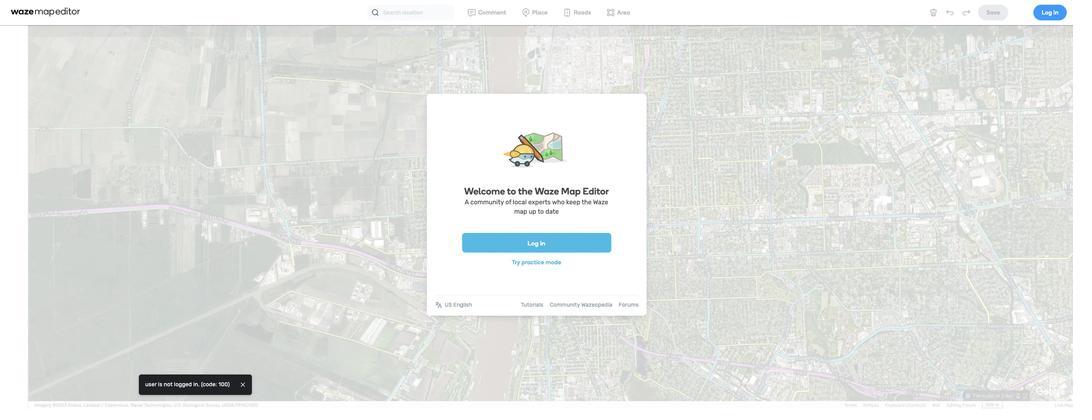 Task type: locate. For each thing, give the bounding box(es) containing it.
1 vertical spatial waze
[[593, 198, 609, 206]]

waze down editor
[[593, 198, 609, 206]]

up
[[529, 208, 537, 215]]

the right keep
[[582, 198, 592, 206]]

waze up experts
[[535, 185, 559, 197]]

a
[[465, 198, 469, 206]]

forums
[[619, 302, 639, 308]]

to
[[507, 185, 516, 197], [538, 208, 544, 215]]

try practice mode
[[512, 259, 561, 266]]

1 vertical spatial to
[[538, 208, 544, 215]]

waze
[[535, 185, 559, 197], [593, 198, 609, 206]]

map
[[561, 185, 581, 197]]

0 vertical spatial to
[[507, 185, 516, 197]]

tutorials
[[521, 302, 544, 308]]

keep
[[566, 198, 580, 206]]

0 vertical spatial waze
[[535, 185, 559, 197]]

to up of
[[507, 185, 516, 197]]

try practice mode link
[[512, 259, 561, 266]]

who
[[552, 198, 565, 206]]

the up the local at the left
[[518, 185, 533, 197]]

the
[[518, 185, 533, 197], [582, 198, 592, 206]]

1 horizontal spatial the
[[582, 198, 592, 206]]

log in
[[528, 240, 546, 247]]

tutorials link
[[521, 302, 544, 308]]

wazeopedia
[[582, 302, 613, 308]]

1 horizontal spatial to
[[538, 208, 544, 215]]

welcome to the waze map editor a community of local experts who keep the waze map up to date
[[464, 185, 609, 215]]

0 vertical spatial the
[[518, 185, 533, 197]]

community
[[550, 302, 580, 308]]

to right up
[[538, 208, 544, 215]]



Task type: describe. For each thing, give the bounding box(es) containing it.
of
[[506, 198, 512, 206]]

mode
[[546, 259, 561, 266]]

0 horizontal spatial waze
[[535, 185, 559, 197]]

log
[[528, 240, 539, 247]]

editor
[[583, 185, 609, 197]]

forums link
[[619, 302, 639, 308]]

community wazeopedia
[[550, 302, 613, 308]]

1 vertical spatial the
[[582, 198, 592, 206]]

1 horizontal spatial waze
[[593, 198, 609, 206]]

community
[[471, 198, 504, 206]]

log in link
[[462, 233, 611, 253]]

0 horizontal spatial to
[[507, 185, 516, 197]]

map
[[514, 208, 527, 215]]

in
[[540, 240, 546, 247]]

community wazeopedia link
[[550, 302, 613, 308]]

experts
[[528, 198, 551, 206]]

try
[[512, 259, 520, 266]]

local
[[513, 198, 527, 206]]

practice
[[522, 259, 544, 266]]

0 horizontal spatial the
[[518, 185, 533, 197]]

welcome
[[464, 185, 505, 197]]

date
[[546, 208, 559, 215]]



Task type: vqa. For each thing, say whether or not it's contained in the screenshot.
about waze link
no



